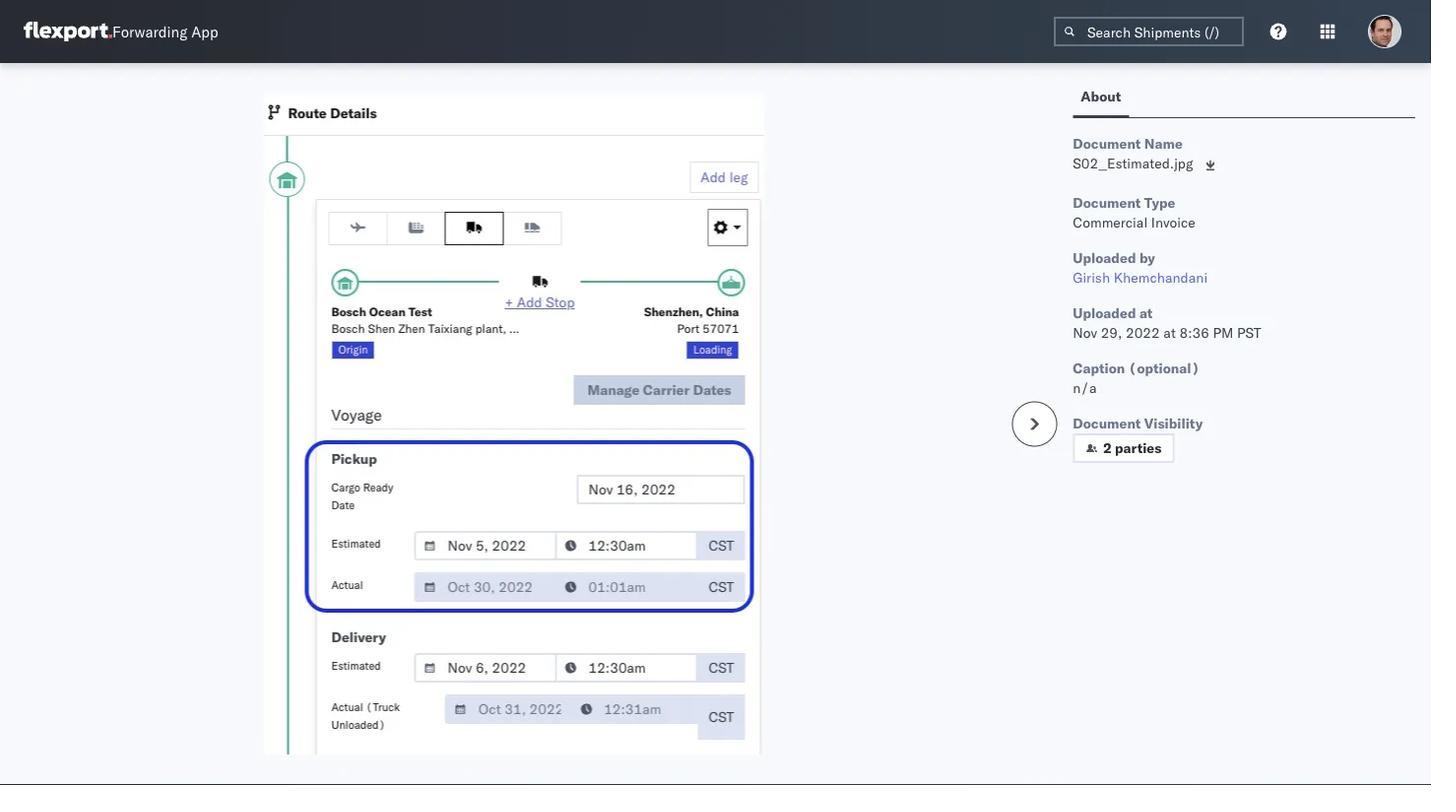 Task type: vqa. For each thing, say whether or not it's contained in the screenshot.
Girish the Uploaded
yes



Task type: describe. For each thing, give the bounding box(es) containing it.
pm
[[1213, 324, 1234, 341]]

document for document visibility
[[1073, 415, 1141, 432]]

about button
[[1073, 79, 1129, 117]]

2 parties
[[1103, 439, 1162, 457]]

2022
[[1126, 324, 1160, 341]]

caption
[[1073, 360, 1125, 377]]

by
[[1140, 249, 1155, 266]]

uploaded for girish
[[1073, 249, 1136, 266]]

type
[[1144, 194, 1176, 211]]

nov
[[1073, 324, 1097, 341]]

2 parties button
[[1073, 433, 1174, 463]]

flexport. image
[[24, 22, 112, 41]]

Search Shipments (/) text field
[[1054, 17, 1244, 46]]

commercial
[[1073, 214, 1148, 231]]

about
[[1081, 88, 1121, 105]]

document type commercial invoice
[[1073, 194, 1196, 231]]

0 vertical spatial at
[[1140, 304, 1153, 322]]

29,
[[1101, 324, 1122, 341]]

parties
[[1115, 439, 1162, 457]]

forwarding
[[112, 22, 187, 41]]

(optional)
[[1129, 360, 1200, 377]]

s02_estimated.jpg
[[1073, 155, 1193, 172]]

uploaded for nov
[[1073, 304, 1136, 322]]



Task type: locate. For each thing, give the bounding box(es) containing it.
uploaded at nov 29, 2022 at 8:36 pm pst
[[1073, 304, 1262, 341]]

at left the 8:36
[[1164, 324, 1176, 341]]

8:36
[[1180, 324, 1209, 341]]

1 vertical spatial at
[[1164, 324, 1176, 341]]

document
[[1073, 135, 1141, 152], [1073, 194, 1141, 211], [1073, 415, 1141, 432]]

at
[[1140, 304, 1153, 322], [1164, 324, 1176, 341]]

1 document from the top
[[1073, 135, 1141, 152]]

document inside document type commercial invoice
[[1073, 194, 1141, 211]]

uploaded inside uploaded at nov 29, 2022 at 8:36 pm pst
[[1073, 304, 1136, 322]]

document up "s02_estimated.jpg" at top right
[[1073, 135, 1141, 152]]

1 vertical spatial document
[[1073, 194, 1141, 211]]

1 vertical spatial uploaded
[[1073, 304, 1136, 322]]

commercial invoice image
[[264, 94, 764, 755]]

app
[[191, 22, 218, 41]]

visibility
[[1144, 415, 1203, 432]]

forwarding app
[[112, 22, 218, 41]]

2
[[1103, 439, 1112, 457]]

name
[[1144, 135, 1183, 152]]

2 vertical spatial document
[[1073, 415, 1141, 432]]

document for document type commercial invoice
[[1073, 194, 1141, 211]]

n/a
[[1073, 379, 1097, 396]]

uploaded up 29,
[[1073, 304, 1136, 322]]

document up 2
[[1073, 415, 1141, 432]]

0 vertical spatial uploaded
[[1073, 249, 1136, 266]]

uploaded by girish khemchandani
[[1073, 249, 1208, 286]]

1 uploaded from the top
[[1073, 249, 1136, 266]]

0 vertical spatial document
[[1073, 135, 1141, 152]]

forwarding app link
[[24, 22, 218, 41]]

uploaded
[[1073, 249, 1136, 266], [1073, 304, 1136, 322]]

document for document name
[[1073, 135, 1141, 152]]

khemchandani
[[1114, 269, 1208, 286]]

document name
[[1073, 135, 1183, 152]]

caption (optional) n/a
[[1073, 360, 1200, 396]]

3 document from the top
[[1073, 415, 1141, 432]]

girish
[[1073, 269, 1110, 286]]

uploaded inside the uploaded by girish khemchandani
[[1073, 249, 1136, 266]]

0 horizontal spatial at
[[1140, 304, 1153, 322]]

invoice
[[1151, 214, 1196, 231]]

2 uploaded from the top
[[1073, 304, 1136, 322]]

uploaded up girish at the top right
[[1073, 249, 1136, 266]]

pst
[[1237, 324, 1262, 341]]

document up commercial
[[1073, 194, 1141, 211]]

at up 2022
[[1140, 304, 1153, 322]]

document visibility
[[1073, 415, 1203, 432]]

2 document from the top
[[1073, 194, 1141, 211]]

1 horizontal spatial at
[[1164, 324, 1176, 341]]



